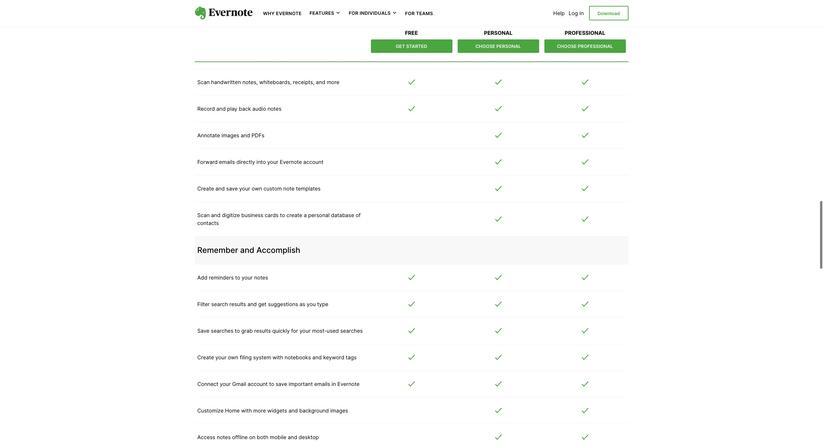 Task type: describe. For each thing, give the bounding box(es) containing it.
notes right audio on the top left of the page
[[268, 105, 281, 112]]

1 horizontal spatial images
[[330, 407, 348, 414]]

files
[[348, 44, 358, 51]]

forward emails directly into your evernote account
[[197, 159, 323, 165]]

remember and accomplish
[[197, 245, 300, 255]]

record
[[197, 105, 215, 112]]

filter
[[197, 301, 210, 307]]

keyword
[[323, 354, 344, 361]]

1 vertical spatial with
[[273, 354, 283, 361]]

1 horizontal spatial account
[[303, 159, 323, 165]]

digitize
[[222, 212, 240, 218]]

choose personal link
[[458, 39, 539, 53]]

and inside attach photos, pdfs, spreadsheets, google docs, and other files to your notes
[[322, 44, 332, 51]]

get started
[[396, 43, 427, 49]]

scan and digitize business cards to create a personal database of contacts
[[197, 212, 361, 226]]

customize
[[197, 407, 224, 414]]

widgets
[[267, 407, 287, 414]]

help
[[553, 10, 565, 16]]

for
[[291, 328, 298, 334]]

0 vertical spatial save
[[226, 185, 238, 192]]

play
[[227, 105, 237, 112]]

as
[[300, 301, 305, 307]]

personal
[[308, 212, 330, 218]]

features button
[[310, 10, 341, 16]]

cards
[[265, 212, 279, 218]]

save searches to grab results quickly for your most-used searches
[[197, 328, 363, 334]]

filter search results and get suggestions as you type
[[197, 301, 328, 307]]

create
[[286, 212, 302, 218]]

gmail
[[232, 381, 246, 387]]

tags
[[346, 354, 357, 361]]

0 vertical spatial own
[[252, 185, 262, 192]]

of
[[356, 212, 361, 218]]

teams
[[416, 11, 433, 16]]

on
[[249, 434, 255, 441]]

2 vertical spatial with
[[241, 407, 252, 414]]

background
[[299, 407, 329, 414]]

custom
[[264, 185, 282, 192]]

notes,
[[242, 79, 258, 85]]

download link
[[589, 6, 628, 20]]

your right reminders
[[242, 274, 253, 281]]

0 vertical spatial professional
[[565, 30, 605, 36]]

create for create and save your own custom note templates
[[197, 185, 214, 192]]

web
[[301, 18, 312, 24]]

important
[[289, 381, 313, 387]]

0 vertical spatial images
[[221, 132, 239, 139]]

system
[[253, 354, 271, 361]]

attach photos, pdfs, spreadsheets, google docs, and other files to your notes
[[197, 44, 365, 59]]

for teams link
[[405, 10, 433, 16]]

annotate
[[197, 132, 220, 139]]

and right the remember
[[240, 245, 254, 255]]

notes up get
[[254, 274, 268, 281]]

used
[[327, 328, 339, 334]]

choose professional link
[[544, 39, 626, 53]]

business
[[241, 212, 263, 218]]

1 horizontal spatial more
[[327, 79, 339, 85]]

directly
[[236, 159, 255, 165]]

to left the grab
[[235, 328, 240, 334]]

spreadsheets,
[[251, 44, 286, 51]]

back
[[239, 105, 251, 112]]

web
[[260, 18, 271, 24]]

notebooks
[[285, 354, 311, 361]]

for individuals button
[[349, 10, 397, 16]]

database
[[331, 212, 354, 218]]

why
[[263, 11, 275, 16]]

get
[[396, 43, 405, 49]]

your down directly at the top left
[[239, 185, 250, 192]]

customize home with more widgets and background images
[[197, 407, 348, 414]]

offline
[[232, 434, 248, 441]]

you
[[307, 301, 316, 307]]

clip,
[[197, 18, 208, 24]]

scan for scan and digitize business cards to create a personal database of contacts
[[197, 212, 210, 218]]

get
[[258, 301, 266, 307]]

and left get
[[247, 301, 257, 307]]

2 vertical spatial evernote
[[337, 381, 360, 387]]

your right into
[[267, 159, 278, 165]]

a
[[304, 212, 307, 218]]

choose for professional
[[557, 43, 577, 49]]

access
[[197, 434, 215, 441]]

1 vertical spatial own
[[228, 354, 238, 361]]

share
[[245, 18, 259, 24]]

create and save your own custom note templates
[[197, 185, 321, 192]]

organize,
[[210, 18, 233, 24]]

1 vertical spatial results
[[254, 328, 271, 334]]

features
[[310, 10, 334, 16]]

audio
[[252, 105, 266, 112]]

receipts,
[[293, 79, 314, 85]]

download
[[598, 10, 620, 16]]

create your own filing system with notebooks and keyword tags
[[197, 354, 357, 361]]

for for for teams
[[405, 11, 415, 16]]

type
[[317, 301, 328, 307]]

photos,
[[215, 44, 234, 51]]

1 horizontal spatial in
[[579, 10, 584, 16]]

pdfs
[[252, 132, 264, 139]]

scan for scan handwritten notes, whiteboards, receipts, and more
[[197, 79, 210, 85]]

most-
[[312, 328, 327, 334]]

connect your gmail account to save important emails in evernote
[[197, 381, 360, 387]]

reminders
[[209, 274, 234, 281]]

1 vertical spatial account
[[248, 381, 268, 387]]

forward
[[197, 159, 218, 165]]

log in
[[569, 10, 584, 16]]

google
[[288, 44, 305, 51]]

annotate images and pdfs
[[197, 132, 264, 139]]



Task type: locate. For each thing, give the bounding box(es) containing it.
1 vertical spatial save
[[276, 381, 287, 387]]

other
[[333, 44, 346, 51]]

to inside attach photos, pdfs, spreadsheets, google docs, and other files to your notes
[[360, 44, 365, 51]]

0 horizontal spatial save
[[226, 185, 238, 192]]

scan left handwritten at the left top
[[197, 79, 210, 85]]

choose inside choose professional link
[[557, 43, 577, 49]]

and right widgets
[[289, 407, 298, 414]]

0 horizontal spatial account
[[248, 381, 268, 387]]

images right annotate on the top left
[[221, 132, 239, 139]]

0 vertical spatial personal
[[484, 30, 512, 36]]

to right cards
[[280, 212, 285, 218]]

choose personal
[[476, 43, 521, 49]]

your left gmail
[[220, 381, 231, 387]]

to right the files
[[360, 44, 365, 51]]

and inside scan and digitize business cards to create a personal database of contacts
[[211, 212, 220, 218]]

your inside attach photos, pdfs, spreadsheets, google docs, and other files to your notes
[[197, 52, 208, 59]]

personal
[[484, 30, 512, 36], [496, 43, 521, 49]]

1 create from the top
[[197, 185, 214, 192]]

choose professional
[[557, 43, 613, 49]]

pages
[[272, 18, 287, 24]]

1 vertical spatial professional
[[578, 43, 613, 49]]

account
[[303, 159, 323, 165], [248, 381, 268, 387]]

own left "custom"
[[252, 185, 262, 192]]

1 vertical spatial more
[[253, 407, 266, 414]]

for for for individuals
[[349, 10, 358, 16]]

add reminders to your notes
[[197, 274, 268, 281]]

for individuals
[[349, 10, 391, 16]]

0 vertical spatial evernote
[[276, 11, 302, 16]]

for teams
[[405, 11, 433, 16]]

notes inside attach photos, pdfs, spreadsheets, google docs, and other files to your notes
[[210, 52, 224, 59]]

log
[[569, 10, 578, 16]]

evernote
[[276, 11, 302, 16], [280, 159, 302, 165], [337, 381, 360, 387]]

choose for personal
[[476, 43, 495, 49]]

0 vertical spatial more
[[327, 79, 339, 85]]

create up 'connect'
[[197, 354, 214, 361]]

own left filing
[[228, 354, 238, 361]]

1 scan from the top
[[197, 79, 210, 85]]

0 horizontal spatial emails
[[219, 159, 235, 165]]

2 horizontal spatial with
[[289, 18, 299, 24]]

more
[[327, 79, 339, 85], [253, 407, 266, 414]]

more left widgets
[[253, 407, 266, 414]]

emails right important
[[314, 381, 330, 387]]

your left filing
[[215, 354, 226, 361]]

0 horizontal spatial more
[[253, 407, 266, 414]]

evernote up note
[[280, 159, 302, 165]]

and left share
[[234, 18, 243, 24]]

clipper
[[313, 18, 331, 24]]

in right "log"
[[579, 10, 584, 16]]

0 horizontal spatial for
[[349, 10, 358, 16]]

your right for at the left bottom of page
[[300, 328, 311, 334]]

0 horizontal spatial with
[[241, 407, 252, 414]]

with right home
[[241, 407, 252, 414]]

choose inside choose personal "link"
[[476, 43, 495, 49]]

1 vertical spatial emails
[[314, 381, 330, 387]]

home
[[225, 407, 240, 414]]

save up digitize
[[226, 185, 238, 192]]

search
[[211, 301, 228, 307]]

add
[[197, 274, 207, 281]]

evernote up 'pages'
[[276, 11, 302, 16]]

and left other
[[322, 44, 332, 51]]

with
[[289, 18, 299, 24], [273, 354, 283, 361], [241, 407, 252, 414]]

professional
[[565, 30, 605, 36], [578, 43, 613, 49]]

1 horizontal spatial for
[[405, 11, 415, 16]]

account up templates
[[303, 159, 323, 165]]

and left keyword
[[312, 354, 322, 361]]

0 horizontal spatial in
[[332, 381, 336, 387]]

own
[[252, 185, 262, 192], [228, 354, 238, 361]]

contacts
[[197, 220, 219, 226]]

0 vertical spatial in
[[579, 10, 584, 16]]

in down keyword
[[332, 381, 336, 387]]

0 horizontal spatial images
[[221, 132, 239, 139]]

more right receipts,
[[327, 79, 339, 85]]

and up contacts
[[211, 212, 220, 218]]

and right receipts,
[[316, 79, 325, 85]]

1 horizontal spatial results
[[254, 328, 271, 334]]

accomplish
[[256, 245, 300, 255]]

create for create your own filing system with notebooks and keyword tags
[[197, 354, 214, 361]]

to
[[360, 44, 365, 51], [280, 212, 285, 218], [235, 274, 240, 281], [235, 328, 240, 334], [269, 381, 274, 387]]

1 horizontal spatial searches
[[340, 328, 363, 334]]

0 horizontal spatial searches
[[211, 328, 233, 334]]

your
[[197, 52, 208, 59], [267, 159, 278, 165], [239, 185, 250, 192], [242, 274, 253, 281], [300, 328, 311, 334], [215, 354, 226, 361], [220, 381, 231, 387]]

1 vertical spatial scan
[[197, 212, 210, 218]]

emails left directly at the top left
[[219, 159, 235, 165]]

2 create from the top
[[197, 354, 214, 361]]

and right mobile
[[288, 434, 297, 441]]

images right background
[[330, 407, 348, 414]]

your down attach
[[197, 52, 208, 59]]

filing
[[240, 354, 252, 361]]

1 horizontal spatial own
[[252, 185, 262, 192]]

1 vertical spatial personal
[[496, 43, 521, 49]]

1 horizontal spatial emails
[[314, 381, 330, 387]]

evernote inside why evernote link
[[276, 11, 302, 16]]

evernote logo image
[[195, 7, 253, 20]]

docs,
[[307, 44, 321, 51]]

account right gmail
[[248, 381, 268, 387]]

for inside "for teams" "link"
[[405, 11, 415, 16]]

scan up contacts
[[197, 212, 210, 218]]

0 horizontal spatial results
[[229, 301, 246, 307]]

to right reminders
[[235, 274, 240, 281]]

with left web
[[289, 18, 299, 24]]

personal inside "link"
[[496, 43, 521, 49]]

help link
[[553, 10, 565, 16]]

for left individuals
[[349, 10, 358, 16]]

2 searches from the left
[[340, 328, 363, 334]]

and up digitize
[[215, 185, 225, 192]]

into
[[256, 159, 266, 165]]

results right the grab
[[254, 328, 271, 334]]

1 vertical spatial in
[[332, 381, 336, 387]]

2 choose from the left
[[557, 43, 577, 49]]

why evernote
[[263, 11, 302, 16]]

to inside scan and digitize business cards to create a personal database of contacts
[[280, 212, 285, 218]]

searches right save at the left bottom
[[211, 328, 233, 334]]

both
[[257, 434, 268, 441]]

results right search
[[229, 301, 246, 307]]

0 vertical spatial with
[[289, 18, 299, 24]]

0 vertical spatial scan
[[197, 79, 210, 85]]

0 horizontal spatial choose
[[476, 43, 495, 49]]

searches
[[211, 328, 233, 334], [340, 328, 363, 334]]

save
[[226, 185, 238, 192], [276, 381, 287, 387]]

create down "forward" at the top left of page
[[197, 185, 214, 192]]

get started link
[[371, 39, 452, 53]]

save
[[197, 328, 209, 334]]

1 horizontal spatial with
[[273, 354, 283, 361]]

1 vertical spatial images
[[330, 407, 348, 414]]

remember
[[197, 245, 238, 255]]

2 scan from the top
[[197, 212, 210, 218]]

quickly
[[272, 328, 290, 334]]

mobile
[[270, 434, 286, 441]]

log in link
[[569, 10, 584, 16]]

and left the pdfs in the top of the page
[[241, 132, 250, 139]]

1 horizontal spatial choose
[[557, 43, 577, 49]]

notes down the photos,
[[210, 52, 224, 59]]

started
[[406, 43, 427, 49]]

for inside for individuals button
[[349, 10, 358, 16]]

scan inside scan and digitize business cards to create a personal database of contacts
[[197, 212, 210, 218]]

1 choose from the left
[[476, 43, 495, 49]]

0 vertical spatial emails
[[219, 159, 235, 165]]

0 vertical spatial results
[[229, 301, 246, 307]]

0 vertical spatial create
[[197, 185, 214, 192]]

1 horizontal spatial save
[[276, 381, 287, 387]]

choose
[[476, 43, 495, 49], [557, 43, 577, 49]]

templates
[[296, 185, 321, 192]]

notes left offline
[[217, 434, 231, 441]]

record and play back audio notes
[[197, 105, 281, 112]]

for
[[349, 10, 358, 16], [405, 11, 415, 16]]

0 vertical spatial account
[[303, 159, 323, 165]]

attach
[[197, 44, 214, 51]]

save left important
[[276, 381, 287, 387]]

to up customize home with more widgets and background images
[[269, 381, 274, 387]]

suggestions
[[268, 301, 298, 307]]

searches right the used at left bottom
[[340, 328, 363, 334]]

1 searches from the left
[[211, 328, 233, 334]]

access notes offline on both mobile and desktop
[[197, 434, 319, 441]]

0 horizontal spatial own
[[228, 354, 238, 361]]

individuals
[[360, 10, 391, 16]]

why evernote link
[[263, 10, 302, 16]]

note
[[283, 185, 294, 192]]

1 vertical spatial evernote
[[280, 159, 302, 165]]

evernote down tags
[[337, 381, 360, 387]]

1 vertical spatial create
[[197, 354, 214, 361]]

scan handwritten notes, whiteboards, receipts, and more
[[197, 79, 339, 85]]

scan
[[197, 79, 210, 85], [197, 212, 210, 218]]

in
[[579, 10, 584, 16], [332, 381, 336, 387]]

with right the system on the bottom
[[273, 354, 283, 361]]

and left play
[[216, 105, 226, 112]]

for left teams
[[405, 11, 415, 16]]

desktop
[[299, 434, 319, 441]]

whiteboards,
[[259, 79, 292, 85]]

emails
[[219, 159, 235, 165], [314, 381, 330, 387]]



Task type: vqa. For each thing, say whether or not it's contained in the screenshot.
CHOOSE associated with Personal
yes



